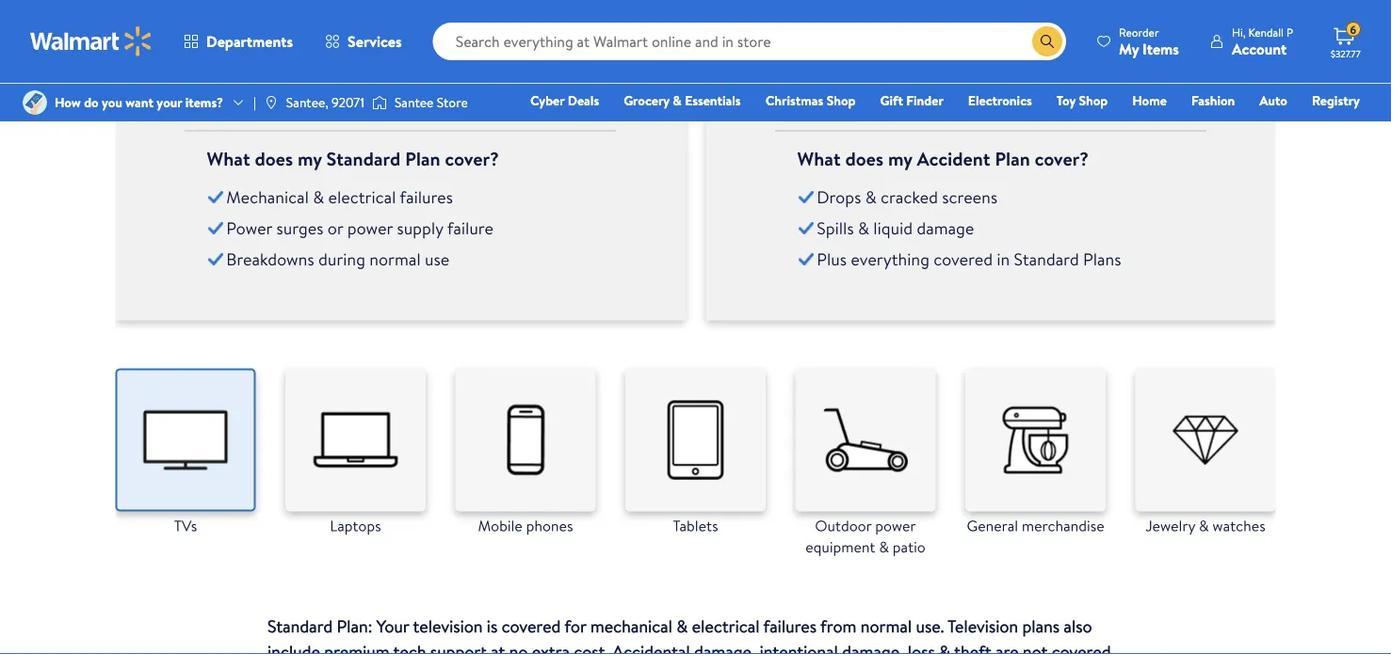 Task type: locate. For each thing, give the bounding box(es) containing it.
 image right |
[[264, 95, 279, 110]]

kendall
[[1249, 24, 1285, 40]]

shop
[[827, 91, 856, 110], [1079, 91, 1108, 110]]

toy shop
[[1057, 91, 1108, 110]]

walmart+ link
[[1296, 117, 1369, 137]]

walmart+
[[1305, 118, 1361, 136]]

santee,
[[286, 93, 329, 112]]

Walmart Site-Wide search field
[[433, 23, 1067, 60]]

1 horizontal spatial shop
[[1079, 91, 1108, 110]]

my
[[1120, 38, 1140, 59]]

$327.77
[[1332, 47, 1361, 60]]

cyber deals link
[[522, 90, 608, 111]]

how
[[55, 93, 81, 112]]

0 horizontal spatial  image
[[264, 95, 279, 110]]

departments
[[206, 31, 293, 52]]

essentials
[[685, 91, 741, 110]]

registry
[[1313, 91, 1361, 110]]

 image
[[372, 93, 387, 112], [264, 95, 279, 110]]

services button
[[309, 19, 418, 64]]

auto
[[1260, 91, 1288, 110]]

items?
[[185, 93, 223, 112]]

walmart image
[[30, 26, 153, 57]]

christmas
[[766, 91, 824, 110]]

 image right 92071 at the left top
[[372, 93, 387, 112]]

auto link
[[1252, 90, 1297, 111]]

1 horizontal spatial  image
[[372, 93, 387, 112]]

registry link
[[1304, 90, 1369, 111]]

 image
[[23, 90, 47, 115]]

reorder my items
[[1120, 24, 1180, 59]]

6
[[1351, 21, 1357, 37]]

2 shop from the left
[[1079, 91, 1108, 110]]

1 shop from the left
[[827, 91, 856, 110]]

shop right toy
[[1079, 91, 1108, 110]]

0 horizontal spatial shop
[[827, 91, 856, 110]]

p
[[1287, 24, 1294, 40]]

shop right christmas
[[827, 91, 856, 110]]

items
[[1143, 38, 1180, 59]]

toy
[[1057, 91, 1076, 110]]

electronics
[[969, 91, 1033, 110]]

services
[[348, 31, 402, 52]]

shop for toy shop
[[1079, 91, 1108, 110]]



Task type: describe. For each thing, give the bounding box(es) containing it.
santee
[[395, 93, 434, 112]]

want
[[126, 93, 154, 112]]

cyber deals
[[531, 91, 600, 110]]

home
[[1133, 91, 1168, 110]]

finder
[[907, 91, 944, 110]]

one debit link
[[1208, 117, 1289, 137]]

toy shop link
[[1049, 90, 1117, 111]]

hi, kendall p account
[[1233, 24, 1294, 59]]

shop for christmas shop
[[827, 91, 856, 110]]

deals
[[568, 91, 600, 110]]

one
[[1216, 118, 1245, 136]]

debit
[[1248, 118, 1280, 136]]

electronics link
[[960, 90, 1041, 111]]

fashion link
[[1184, 90, 1244, 111]]

christmas shop link
[[757, 90, 865, 111]]

fashion
[[1192, 91, 1236, 110]]

santee, 92071
[[286, 93, 365, 112]]

do
[[84, 93, 99, 112]]

grocery & essentials link
[[616, 90, 750, 111]]

grocery
[[624, 91, 670, 110]]

santee store
[[395, 93, 468, 112]]

store
[[437, 93, 468, 112]]

how do you want your items?
[[55, 93, 223, 112]]

gift finder link
[[872, 90, 953, 111]]

your
[[157, 93, 182, 112]]

92071
[[332, 93, 365, 112]]

hi,
[[1233, 24, 1246, 40]]

 image for santee, 92071
[[264, 95, 279, 110]]

account
[[1233, 38, 1288, 59]]

gift
[[881, 91, 904, 110]]

cyber
[[531, 91, 565, 110]]

you
[[102, 93, 122, 112]]

gift finder
[[881, 91, 944, 110]]

christmas shop
[[766, 91, 856, 110]]

registry one debit
[[1216, 91, 1361, 136]]

|
[[254, 93, 256, 112]]

 image for santee store
[[372, 93, 387, 112]]

reorder
[[1120, 24, 1160, 40]]

grocery & essentials
[[624, 91, 741, 110]]

departments button
[[168, 19, 309, 64]]

&
[[673, 91, 682, 110]]

home link
[[1124, 90, 1176, 111]]

Search search field
[[433, 23, 1067, 60]]

search icon image
[[1040, 34, 1056, 49]]



Task type: vqa. For each thing, say whether or not it's contained in the screenshot.
Operated within "Now $10.99 $13.99 LOENDE Christmas Lights, 50 LED 17 FT Battery Operated Fairy Lights for Home Party Garden Christmas Decoration, 1 Pack"
no



